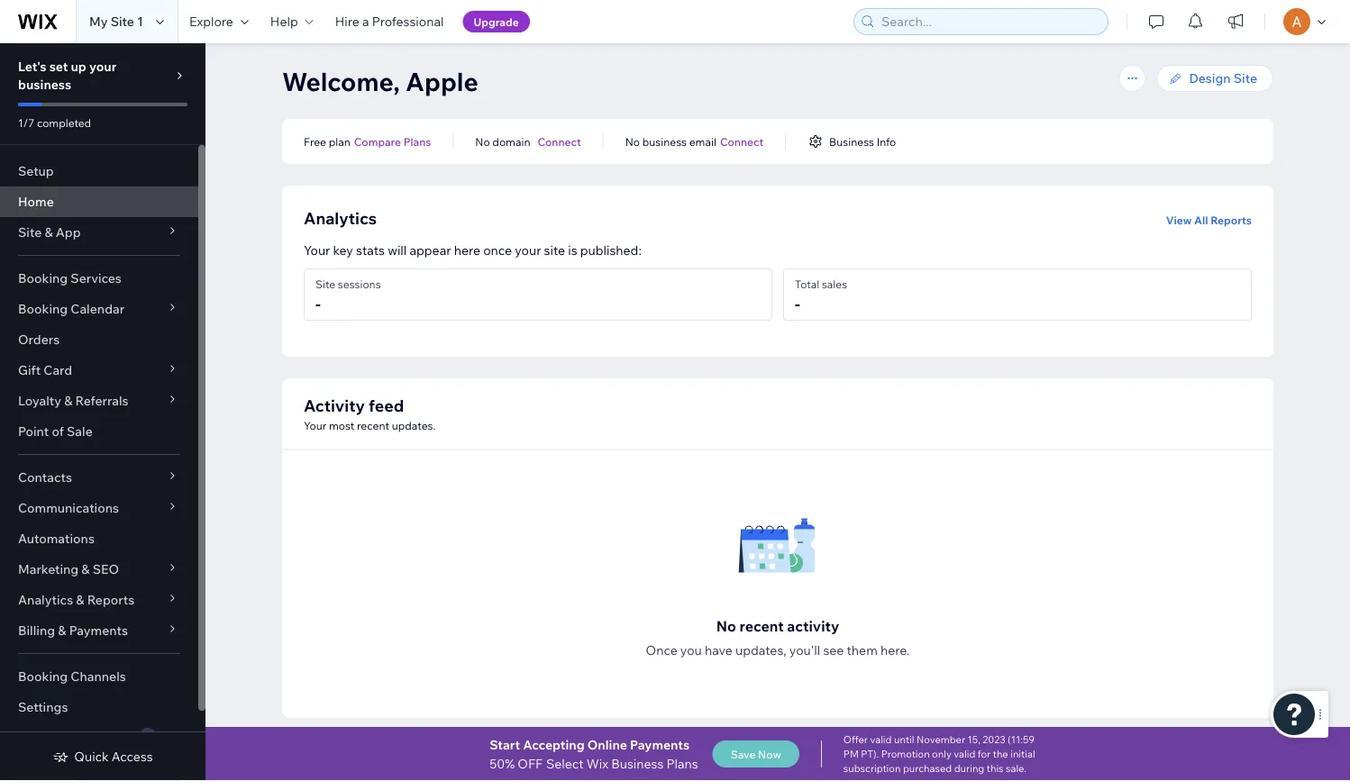 Task type: locate. For each thing, give the bounding box(es) containing it.
1 horizontal spatial business
[[830, 135, 874, 148]]

explore
[[189, 14, 233, 29]]

reports inside popup button
[[87, 592, 135, 608]]

help button
[[260, 0, 324, 43]]

your
[[304, 243, 330, 258], [304, 419, 327, 432]]

your right up on the left top of the page
[[89, 59, 117, 74]]

site down home
[[18, 224, 42, 240]]

subscription
[[844, 763, 901, 775]]

1 vertical spatial 1
[[146, 731, 150, 742]]

0 horizontal spatial analytics
[[18, 592, 73, 608]]

0 horizontal spatial valid
[[870, 734, 892, 747]]

reports down seo on the bottom left
[[87, 592, 135, 608]]

0 horizontal spatial reports
[[87, 592, 135, 608]]

2 your from the top
[[304, 419, 327, 432]]

15,
[[968, 734, 981, 747]]

0 vertical spatial your
[[304, 243, 330, 258]]

site left sessions
[[316, 277, 335, 291]]

offer valid until november 15, 2023 (11:59 pm pt). promotion only valid for the initial subscription purchased during this sale.
[[844, 734, 1036, 775]]

0 horizontal spatial business
[[611, 756, 664, 772]]

1 vertical spatial analytics
[[18, 592, 73, 608]]

billing
[[18, 623, 55, 639]]

1 horizontal spatial payments
[[630, 737, 690, 753]]

analytics down marketing
[[18, 592, 73, 608]]

recent up "updates,"
[[740, 617, 784, 635]]

payments down analytics & reports popup button
[[69, 623, 128, 639]]

gift
[[18, 362, 41, 378]]

no up have
[[717, 617, 736, 635]]

no left domain
[[475, 135, 490, 148]]

0 vertical spatial payments
[[69, 623, 128, 639]]

0 vertical spatial analytics
[[304, 208, 377, 228]]

booking up booking calendar
[[18, 270, 68, 286]]

connect link right email
[[720, 133, 764, 150]]

- inside site sessions -
[[316, 293, 321, 314]]

the
[[993, 748, 1009, 761]]

0 vertical spatial plans
[[404, 135, 431, 148]]

your left most
[[304, 419, 327, 432]]

november
[[917, 734, 966, 747]]

business info
[[830, 135, 896, 148]]

0 horizontal spatial -
[[316, 293, 321, 314]]

1 horizontal spatial recent
[[740, 617, 784, 635]]

0 vertical spatial business
[[18, 77, 71, 92]]

0 vertical spatial valid
[[870, 734, 892, 747]]

recent inside no recent activity once you have updates, you'll see them here.
[[740, 617, 784, 635]]

booking inside booking channels link
[[18, 669, 68, 685]]

0 vertical spatial 1
[[137, 14, 143, 29]]

1 vertical spatial reports
[[87, 592, 135, 608]]

0 horizontal spatial business
[[18, 77, 71, 92]]

loyalty & referrals button
[[0, 386, 198, 417]]

you
[[681, 643, 702, 659]]

0 vertical spatial your
[[89, 59, 117, 74]]

1 vertical spatial valid
[[954, 748, 976, 761]]

- inside the total sales -
[[795, 293, 800, 314]]

recent down feed
[[357, 419, 389, 432]]

save now button
[[713, 741, 800, 768]]

& for analytics
[[76, 592, 84, 608]]

start
[[490, 737, 520, 753]]

you'll
[[790, 643, 821, 659]]

valid up during
[[954, 748, 976, 761]]

booking up settings on the bottom
[[18, 669, 68, 685]]

0 horizontal spatial payments
[[69, 623, 128, 639]]

plans right the compare
[[404, 135, 431, 148]]

0 horizontal spatial your
[[89, 59, 117, 74]]

1 vertical spatial business
[[611, 756, 664, 772]]

1 horizontal spatial connect
[[720, 135, 764, 148]]

connect link
[[538, 133, 581, 150], [720, 133, 764, 150]]

1 vertical spatial recent
[[740, 617, 784, 635]]

business left email
[[643, 135, 687, 148]]

booking inside booking calendar dropdown button
[[18, 301, 68, 317]]

activity
[[787, 617, 840, 635]]

1 vertical spatial your
[[515, 243, 541, 258]]

billing & payments
[[18, 623, 128, 639]]

connect right email
[[720, 135, 764, 148]]

business
[[830, 135, 874, 148], [611, 756, 664, 772]]

1 horizontal spatial analytics
[[304, 208, 377, 228]]

&
[[45, 224, 53, 240], [64, 393, 72, 409], [81, 562, 90, 577], [76, 592, 84, 608], [58, 623, 66, 639]]

home link
[[0, 187, 198, 217]]

1 horizontal spatial valid
[[954, 748, 976, 761]]

purchased
[[903, 763, 952, 775]]

2023
[[983, 734, 1006, 747]]

connect right domain
[[538, 135, 581, 148]]

of
[[52, 424, 64, 440]]

0 horizontal spatial 1
[[137, 14, 143, 29]]

total
[[795, 277, 820, 291]]

channels
[[71, 669, 126, 685]]

card
[[44, 362, 72, 378]]

2 booking from the top
[[18, 301, 68, 317]]

here.
[[881, 643, 910, 659]]

no for business
[[625, 135, 640, 148]]

recent inside activity feed your most recent updates.
[[357, 419, 389, 432]]

activity feed your most recent updates.
[[304, 395, 436, 432]]

1 connect link from the left
[[538, 133, 581, 150]]

1 - from the left
[[316, 293, 321, 314]]

plans left save in the right of the page
[[667, 756, 698, 772]]

site & app
[[18, 224, 81, 240]]

booking up 'orders'
[[18, 301, 68, 317]]

1 horizontal spatial no
[[625, 135, 640, 148]]

analytics
[[304, 208, 377, 228], [18, 592, 73, 608]]

welcome, apple
[[282, 65, 479, 97]]

your left site
[[515, 243, 541, 258]]

appear
[[410, 243, 451, 258]]

booking for booking calendar
[[18, 301, 68, 317]]

0 horizontal spatial recent
[[357, 419, 389, 432]]

reports right all
[[1211, 213, 1252, 227]]

booking services
[[18, 270, 122, 286]]

them
[[847, 643, 878, 659]]

booking inside booking services link
[[18, 270, 68, 286]]

services
[[71, 270, 122, 286]]

no domain connect
[[475, 135, 581, 148]]

activity
[[304, 395, 365, 416]]

1 vertical spatial booking
[[18, 301, 68, 317]]

& for loyalty
[[64, 393, 72, 409]]

1 horizontal spatial reports
[[1211, 213, 1252, 227]]

analytics inside popup button
[[18, 592, 73, 608]]

0 vertical spatial booking
[[18, 270, 68, 286]]

quick
[[74, 749, 109, 765]]

compare plans link
[[354, 133, 431, 150]]

valid up pt).
[[870, 734, 892, 747]]

design site link
[[1157, 65, 1274, 92]]

once
[[646, 643, 678, 659]]

completed
[[37, 116, 91, 129]]

payments right online
[[630, 737, 690, 753]]

3 booking from the top
[[18, 669, 68, 685]]

total sales -
[[795, 277, 848, 314]]

0 vertical spatial recent
[[357, 419, 389, 432]]

valid
[[870, 734, 892, 747], [954, 748, 976, 761]]

& for billing
[[58, 623, 66, 639]]

1 vertical spatial plans
[[667, 756, 698, 772]]

analytics & reports
[[18, 592, 135, 608]]

site right design
[[1234, 70, 1258, 86]]

& inside popup button
[[76, 592, 84, 608]]

no for recent
[[717, 617, 736, 635]]

calendar
[[71, 301, 125, 317]]

settings
[[18, 700, 68, 715]]

reports
[[1211, 213, 1252, 227], [87, 592, 135, 608]]

& left seo on the bottom left
[[81, 562, 90, 577]]

1 vertical spatial your
[[304, 419, 327, 432]]

& up billing & payments
[[76, 592, 84, 608]]

1 horizontal spatial business
[[643, 135, 687, 148]]

view all reports
[[1166, 213, 1252, 227]]

connect link right domain
[[538, 133, 581, 150]]

0 horizontal spatial connect link
[[538, 133, 581, 150]]

Search... field
[[876, 9, 1103, 34]]

connect link for no business email connect
[[720, 133, 764, 150]]

2 connect link from the left
[[720, 133, 764, 150]]

select
[[546, 756, 584, 772]]

1
[[137, 14, 143, 29], [146, 731, 150, 742]]

your left key
[[304, 243, 330, 258]]

orders
[[18, 332, 60, 348]]

upgrade button
[[463, 11, 530, 32]]

published:
[[580, 243, 642, 258]]

no recent activity once you have updates, you'll see them here.
[[646, 617, 910, 659]]

1 horizontal spatial plans
[[667, 756, 698, 772]]

business
[[18, 77, 71, 92], [643, 135, 687, 148]]

& right billing
[[58, 623, 66, 639]]

my
[[89, 14, 108, 29]]

reports inside button
[[1211, 213, 1252, 227]]

2 vertical spatial booking
[[18, 669, 68, 685]]

have
[[705, 643, 733, 659]]

& left the app
[[45, 224, 53, 240]]

no left email
[[625, 135, 640, 148]]

now
[[758, 748, 782, 761]]

booking
[[18, 270, 68, 286], [18, 301, 68, 317], [18, 669, 68, 685]]

connect
[[538, 135, 581, 148], [720, 135, 764, 148]]

site inside dropdown button
[[18, 224, 42, 240]]

& right loyalty
[[64, 393, 72, 409]]

set
[[49, 59, 68, 74]]

1 right my
[[137, 14, 143, 29]]

accepting
[[523, 737, 585, 753]]

0 vertical spatial reports
[[1211, 213, 1252, 227]]

welcome,
[[282, 65, 400, 97]]

business info button
[[808, 133, 896, 150]]

analytics up key
[[304, 208, 377, 228]]

business down let's
[[18, 77, 71, 92]]

2 horizontal spatial no
[[717, 617, 736, 635]]

1 up access
[[146, 731, 150, 742]]

billing & payments button
[[0, 616, 198, 646]]

1 vertical spatial payments
[[630, 737, 690, 753]]

0 vertical spatial business
[[830, 135, 874, 148]]

business left "info"
[[830, 135, 874, 148]]

0 horizontal spatial connect
[[538, 135, 581, 148]]

sale.
[[1006, 763, 1027, 775]]

1 horizontal spatial connect link
[[720, 133, 764, 150]]

see
[[823, 643, 844, 659]]

seo
[[93, 562, 119, 577]]

wix
[[587, 756, 609, 772]]

home
[[18, 194, 54, 210]]

hire
[[335, 14, 360, 29]]

your inside let's set up your business
[[89, 59, 117, 74]]

no
[[475, 135, 490, 148], [625, 135, 640, 148], [717, 617, 736, 635]]

business down online
[[611, 756, 664, 772]]

0 horizontal spatial no
[[475, 135, 490, 148]]

2 - from the left
[[795, 293, 800, 314]]

start accepting online payments 50% off select wix business plans
[[490, 737, 698, 772]]

view all reports button
[[1166, 213, 1252, 227]]

communications
[[18, 500, 119, 516]]

booking for booking channels
[[18, 669, 68, 685]]

no inside no recent activity once you have updates, you'll see them here.
[[717, 617, 736, 635]]

reports for analytics & reports
[[87, 592, 135, 608]]

1 inside sidebar element
[[146, 731, 150, 742]]

1 horizontal spatial 1
[[146, 731, 150, 742]]

1 booking from the top
[[18, 270, 68, 286]]

1 horizontal spatial -
[[795, 293, 800, 314]]



Task type: describe. For each thing, give the bounding box(es) containing it.
site sessions -
[[316, 277, 381, 314]]

initial
[[1011, 748, 1036, 761]]

booking calendar
[[18, 301, 125, 317]]

plans inside start accepting online payments 50% off select wix business plans
[[667, 756, 698, 772]]

loyalty
[[18, 393, 61, 409]]

let's
[[18, 59, 46, 74]]

most
[[329, 419, 355, 432]]

feed
[[369, 395, 404, 416]]

sale
[[67, 424, 93, 440]]

no business email connect
[[625, 135, 764, 148]]

marketing & seo
[[18, 562, 119, 577]]

your inside activity feed your most recent updates.
[[304, 419, 327, 432]]

analytics for analytics & reports
[[18, 592, 73, 608]]

referrals
[[75, 393, 129, 409]]

compare
[[354, 135, 401, 148]]

- for total sales -
[[795, 293, 800, 314]]

apps
[[18, 730, 49, 746]]

save now
[[731, 748, 782, 761]]

1 horizontal spatial your
[[515, 243, 541, 258]]

connect link for no domain connect
[[538, 133, 581, 150]]

domain
[[493, 135, 531, 148]]

1 vertical spatial business
[[643, 135, 687, 148]]

sidebar element
[[0, 43, 206, 782]]

stats
[[356, 243, 385, 258]]

no for domain
[[475, 135, 490, 148]]

automations link
[[0, 524, 198, 554]]

my site 1
[[89, 14, 143, 29]]

setup
[[18, 163, 54, 179]]

once
[[483, 243, 512, 258]]

hire a professional
[[335, 14, 444, 29]]

business inside start accepting online payments 50% off select wix business plans
[[611, 756, 664, 772]]

quick access
[[74, 749, 153, 765]]

orders link
[[0, 325, 198, 355]]

help
[[270, 14, 298, 29]]

site inside site sessions -
[[316, 277, 335, 291]]

access
[[112, 749, 153, 765]]

until
[[894, 734, 915, 747]]

booking channels link
[[0, 662, 198, 692]]

- for site sessions -
[[316, 293, 321, 314]]

free plan compare plans
[[304, 135, 431, 148]]

communications button
[[0, 493, 198, 524]]

offer
[[844, 734, 868, 747]]

marketing
[[18, 562, 79, 577]]

quick access button
[[53, 749, 153, 765]]

design
[[1190, 70, 1231, 86]]

analytics for analytics
[[304, 208, 377, 228]]

updates.
[[392, 419, 436, 432]]

will
[[388, 243, 407, 258]]

site
[[544, 243, 565, 258]]

design site
[[1190, 70, 1258, 86]]

save
[[731, 748, 756, 761]]

reports for view all reports
[[1211, 213, 1252, 227]]

& for site
[[45, 224, 53, 240]]

payments inside popup button
[[69, 623, 128, 639]]

plan
[[329, 135, 350, 148]]

off
[[518, 756, 543, 772]]

hire a professional link
[[324, 0, 455, 43]]

50%
[[490, 756, 515, 772]]

site & app button
[[0, 217, 198, 248]]

2 connect from the left
[[720, 135, 764, 148]]

(11:59
[[1008, 734, 1035, 747]]

1 connect from the left
[[538, 135, 581, 148]]

booking channels
[[18, 669, 126, 685]]

0 horizontal spatial plans
[[404, 135, 431, 148]]

contacts button
[[0, 463, 198, 493]]

all
[[1195, 213, 1209, 227]]

settings link
[[0, 692, 198, 723]]

point
[[18, 424, 49, 440]]

1 your from the top
[[304, 243, 330, 258]]

apple
[[406, 65, 479, 97]]

booking services link
[[0, 263, 198, 294]]

let's set up your business
[[18, 59, 117, 92]]

your key stats will appear here once your site is published:
[[304, 243, 642, 258]]

booking calendar button
[[0, 294, 198, 325]]

marketing & seo button
[[0, 554, 198, 585]]

gift card button
[[0, 355, 198, 386]]

setup link
[[0, 156, 198, 187]]

business inside let's set up your business
[[18, 77, 71, 92]]

here
[[454, 243, 481, 258]]

point of sale link
[[0, 417, 198, 447]]

analytics & reports button
[[0, 585, 198, 616]]

business inside button
[[830, 135, 874, 148]]

& for marketing
[[81, 562, 90, 577]]

site right my
[[111, 14, 134, 29]]

updates,
[[736, 643, 787, 659]]

automations
[[18, 531, 95, 547]]

booking for booking services
[[18, 270, 68, 286]]

contacts
[[18, 470, 72, 485]]

app
[[56, 224, 81, 240]]

during
[[954, 763, 985, 775]]

payments inside start accepting online payments 50% off select wix business plans
[[630, 737, 690, 753]]

sales
[[822, 277, 848, 291]]



Task type: vqa. For each thing, say whether or not it's contained in the screenshot.
the Plans
yes



